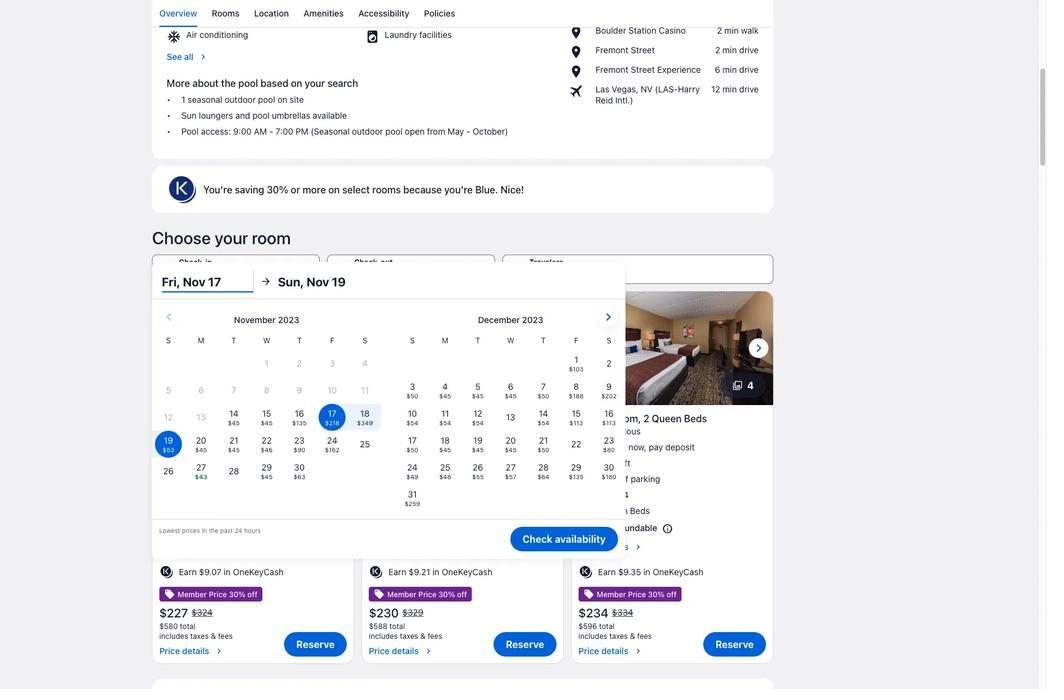 Task type: locate. For each thing, give the bounding box(es) containing it.
2 2023 from the left
[[522, 315, 544, 325]]

theme default image
[[232, 5, 243, 16]]

2 horizontal spatial 1
[[434, 413, 439, 424]]

0 horizontal spatial the
[[209, 527, 218, 534]]

free down the very
[[175, 474, 193, 484]]

price details button for $227
[[159, 641, 233, 657]]

3 t from the left
[[476, 336, 481, 344]]

1 300 sq ft list item from the left
[[159, 458, 347, 469]]

rooms link
[[212, 0, 240, 27]]

1 vertical spatial king
[[391, 506, 409, 516]]

medium image down $227 $324 $580 total includes taxes & fees
[[214, 646, 224, 656]]

room, for $234
[[612, 413, 641, 424]]

4 right show all 4 images for deluxe room, 2 queen beds at the bottom of page
[[748, 380, 754, 391]]

3 self from the left
[[615, 474, 629, 484]]

earn for $234
[[598, 567, 616, 577]]

2 5 button from the left
[[511, 373, 557, 398]]

4 inside sleeps 4 2 queen beds
[[624, 490, 629, 500]]

partially refundable up "$9.07"
[[159, 523, 238, 533]]

default theme image
[[369, 565, 384, 580]]

small image
[[164, 589, 175, 600], [374, 589, 385, 600]]

$227
[[159, 605, 188, 620]]

m for december 2023
[[442, 336, 449, 344]]

1 horizontal spatial bed
[[411, 506, 427, 516]]

1 vertical spatial queen
[[602, 506, 628, 516]]

onekeycash for $227
[[233, 567, 284, 577]]

1 horizontal spatial partially
[[579, 523, 612, 533]]

off down earn $9.07 in onekeycash
[[248, 590, 258, 599]]

pool up "1 seasonal outdoor pool on site"
[[238, 77, 258, 89]]

sq up sleeps 4 2 queen beds
[[613, 458, 622, 468]]

1 horizontal spatial refundable
[[614, 523, 658, 533]]

pool inside 'list item'
[[258, 94, 275, 105]]

umbrellas
[[272, 110, 311, 120]]

pool up am
[[253, 110, 270, 120]]

2023 right november
[[278, 315, 299, 325]]

member price 30% off
[[178, 590, 258, 599], [387, 590, 467, 599], [597, 590, 677, 599]]

3 pay from the left
[[649, 442, 663, 452]]

fremont street
[[596, 45, 655, 55]]

price details button down $227 $324 $580 total includes taxes & fees
[[159, 641, 233, 657]]

2 horizontal spatial ft
[[625, 458, 631, 468]]

default theme image
[[159, 565, 174, 580], [579, 565, 594, 580]]

1 300 from the left
[[175, 458, 191, 468]]

includes inside the $230 $329 $588 total includes taxes & fees
[[369, 632, 398, 640]]

1 s from the left
[[166, 336, 171, 344]]

medium image
[[198, 52, 208, 62], [424, 646, 434, 656]]

2 member price 30% off from the left
[[387, 590, 467, 599]]

taxes for $234
[[610, 632, 628, 640]]

self up sleeps 2 "list item"
[[405, 474, 419, 484]]

total right $596
[[599, 622, 615, 630]]

1 f from the left
[[330, 336, 334, 344]]

1 horizontal spatial price details button
[[369, 641, 443, 657]]

1 vertical spatial beds
[[630, 506, 650, 516]]

free self parking for $234
[[595, 474, 661, 484]]

2 fremont from the top
[[596, 64, 629, 75]]

select
[[342, 184, 370, 195]]

member price 30% off down "$9.07"
[[178, 590, 258, 599]]

0 horizontal spatial 5 button
[[302, 373, 347, 398]]

2 desk, laptop workspace, blackout drapes, iron/ironing board image from the left
[[362, 291, 564, 405]]

2 horizontal spatial 300
[[595, 458, 611, 468]]

1 popular location image from the top
[[569, 25, 591, 40]]

$580
[[159, 622, 178, 630]]

price details
[[159, 646, 209, 656], [369, 646, 419, 656], [579, 646, 629, 656]]

1 horizontal spatial 300 sq ft list item
[[369, 458, 557, 469]]

0 vertical spatial king
[[441, 413, 462, 424]]

fees
[[218, 632, 233, 640], [428, 632, 443, 640], [638, 632, 652, 640]]

1 horizontal spatial parking
[[421, 474, 451, 484]]

partially refundable up more details
[[579, 523, 658, 533]]

3 includes from the left
[[579, 632, 608, 640]]

1 desk, laptop workspace, blackout drapes, iron/ironing board image from the left
[[152, 291, 354, 405]]

refundable left hours
[[194, 523, 238, 533]]

street up nv
[[631, 64, 655, 75]]

nov left the 19
[[307, 274, 329, 288]]

t
[[232, 336, 236, 344], [297, 336, 302, 344], [476, 336, 481, 344], [541, 336, 546, 344]]

refundable
[[194, 523, 238, 533], [614, 523, 658, 533]]

1 vertical spatial street
[[631, 64, 655, 75]]

you're
[[203, 184, 232, 195]]

partially left past
[[159, 523, 192, 533]]

0 horizontal spatial reserve button
[[284, 632, 347, 657]]

min for 6 min drive
[[723, 64, 737, 75]]

1 8.9/10 from the left
[[369, 426, 393, 436]]

2 includes from the left
[[369, 632, 398, 640]]

total right $580
[[180, 622, 196, 630]]

3 parking from the left
[[631, 474, 661, 484]]

desk, laptop workspace, blackout drapes, iron/ironing board image
[[152, 291, 354, 405], [362, 291, 564, 405]]

300 sq ft list item
[[159, 458, 347, 469], [369, 458, 557, 469], [579, 458, 767, 469]]

t down the november 2023
[[297, 336, 302, 344]]

& down $329 button
[[421, 632, 426, 640]]

2 partially refundable button from the left
[[579, 523, 767, 534]]

fremont up las
[[596, 64, 629, 75]]

price down $580
[[159, 646, 180, 656]]

2 reserve now, pay deposit list item from the left
[[369, 442, 557, 453]]

sq down the very
[[194, 458, 203, 468]]

2 fees from the left
[[428, 632, 443, 640]]

drive down 2 min drive at the right of page
[[740, 64, 759, 75]]

1 300 sq ft from the left
[[175, 458, 211, 468]]

harry
[[678, 84, 700, 94]]

includes inside $234 $334 $596 total includes taxes & fees
[[579, 632, 608, 640]]

reserve now, pay deposit down deluxe room, 1 king bed 8.9/10 fabulous
[[385, 442, 486, 452]]

1 member from the left
[[178, 590, 207, 599]]

free self parking list item
[[159, 474, 347, 485], [369, 474, 557, 485], [579, 474, 767, 485]]

free self parking list item for $227
[[159, 474, 347, 485]]

deposit
[[246, 442, 276, 452], [456, 442, 486, 452], [666, 442, 695, 452]]

price details down $580
[[159, 646, 209, 656]]

1 free self parking from the left
[[175, 474, 241, 484]]

price details for $230
[[369, 646, 419, 656]]

total inside the $230 $329 $588 total includes taxes & fees
[[390, 622, 405, 630]]

2 & from the left
[[421, 632, 426, 640]]

2 total from the left
[[390, 622, 405, 630]]

min right 6
[[723, 64, 737, 75]]

reserve now, pay deposit list item
[[159, 442, 347, 453], [369, 442, 557, 453], [579, 442, 767, 453]]

$9.07
[[199, 567, 222, 577]]

earn
[[179, 567, 197, 577], [389, 567, 407, 577], [598, 567, 616, 577]]

30%
[[267, 184, 288, 195], [229, 590, 246, 599], [439, 590, 455, 599], [648, 590, 665, 599]]

in for $227
[[224, 567, 231, 577]]

self inside 300 sq ft free self parking sleeps 2 1 king bed
[[405, 474, 419, 484]]

1 parking from the left
[[212, 474, 241, 484]]

2023 right december
[[522, 315, 544, 325]]

fremont for fremont street
[[596, 45, 629, 55]]

1 now, from the left
[[209, 442, 228, 452]]

member up $324
[[178, 590, 207, 599]]

member price 30% off up $334 on the bottom right
[[597, 590, 677, 599]]

free up sleeps 4 2 queen beds
[[595, 474, 612, 484]]

1 horizontal spatial fabulous
[[605, 426, 641, 436]]

deluxe for $230
[[369, 413, 400, 424]]

3 show next image image from the left
[[752, 341, 767, 355]]

nov inside 'nov 17' button
[[179, 268, 197, 280]]

small image up $227
[[164, 589, 175, 600]]

0 horizontal spatial off
[[248, 590, 258, 599]]

reid
[[596, 95, 613, 105]]

2 partially refundable from the left
[[579, 523, 658, 533]]

fremont down the boulder
[[596, 45, 629, 55]]

2 partially from the left
[[579, 523, 612, 533]]

0 horizontal spatial partially
[[159, 523, 192, 533]]

t down november
[[232, 336, 236, 344]]

1 horizontal spatial m
[[442, 336, 449, 344]]

1 horizontal spatial 4
[[748, 380, 754, 391]]

small image for $227
[[164, 589, 175, 600]]

300 down the very
[[175, 458, 191, 468]]

3 taxes from the left
[[610, 632, 628, 640]]

drive for 12 min drive
[[740, 84, 759, 94]]

street down station
[[631, 45, 655, 55]]

reserve now, pay deposit for $234
[[595, 442, 695, 452]]

nov 17
[[179, 268, 209, 280]]

small image for $230
[[374, 589, 385, 600]]

popular location image
[[569, 25, 591, 40], [569, 45, 591, 59], [569, 64, 591, 79]]

7:00
[[276, 126, 293, 136]]

w for december
[[507, 336, 515, 344]]

loungers
[[199, 110, 233, 120]]

2 horizontal spatial free
[[595, 474, 612, 484]]

2 horizontal spatial onekeycash
[[653, 567, 704, 577]]

2 popular location image from the top
[[569, 45, 591, 59]]

details down $227 $324 $580 total includes taxes & fees
[[182, 646, 209, 656]]

$596
[[579, 622, 597, 630]]

reserve now, pay deposit down the 'deluxe room, 2 queen beds 8.9/10 fabulous'
[[595, 442, 695, 452]]

member up $334 on the bottom right
[[597, 590, 626, 599]]

1 free from the left
[[175, 474, 193, 484]]

1 off from the left
[[248, 590, 258, 599]]

includes
[[159, 632, 188, 640], [369, 632, 398, 640], [579, 632, 608, 640]]

sq down deluxe room, 1 king bed 8.9/10 fabulous
[[403, 458, 413, 468]]

fees inside $234 $334 $596 total includes taxes & fees
[[638, 632, 652, 640]]

1 horizontal spatial 5 button
[[511, 373, 557, 398]]

1 2023 from the left
[[278, 315, 299, 325]]

room,
[[403, 413, 432, 424], [612, 413, 641, 424]]

300 up sleeps 4 2 queen beds
[[595, 458, 611, 468]]

2 inside the 'deluxe room, 2 queen beds 8.9/10 fabulous'
[[644, 413, 650, 424]]

min for 2 min drive
[[723, 45, 737, 55]]

rooms
[[372, 184, 401, 195]]

off
[[248, 590, 258, 599], [457, 590, 467, 599], [667, 590, 677, 599]]

restaurant button
[[186, 5, 243, 17]]

8.9/10 inside deluxe room, 1 king bed 8.9/10 fabulous
[[369, 426, 393, 436]]

0 horizontal spatial sleeps
[[385, 490, 412, 500]]

bed inside deluxe room, 1 king bed 8.9/10 fabulous
[[464, 413, 482, 424]]

t down december 2023
[[541, 336, 546, 344]]

more
[[167, 77, 190, 89], [579, 542, 600, 552]]

2 earn from the left
[[389, 567, 407, 577]]

in
[[327, 413, 336, 424]]

1 ft from the left
[[205, 458, 211, 468]]

3 member from the left
[[597, 590, 626, 599]]

partially refundable button up earn $9.07 in onekeycash
[[159, 523, 347, 534]]

fabulous inside deluxe room, 1 king bed 8.9/10 fabulous
[[396, 426, 431, 436]]

partially for $227
[[159, 523, 192, 533]]

check left availability
[[523, 533, 553, 545]]

2 horizontal spatial reserve now, pay deposit
[[595, 442, 695, 452]]

nov
[[179, 268, 197, 280], [183, 274, 206, 288], [307, 274, 329, 288]]

3 300 from the left
[[595, 458, 611, 468]]

total right $588
[[390, 622, 405, 630]]

3 reserve now, pay deposit list item from the left
[[579, 442, 767, 453]]

1 deposit from the left
[[246, 442, 276, 452]]

your
[[305, 77, 325, 89], [215, 227, 248, 247]]

& for $230
[[421, 632, 426, 640]]

deposit down the 'deluxe room, 2 queen beds 8.9/10 fabulous'
[[666, 442, 695, 452]]

fabulous inside the 'deluxe room, 2 queen beds 8.9/10 fabulous'
[[605, 426, 641, 436]]

in right "$9.07"
[[224, 567, 231, 577]]

fees for $234
[[638, 632, 652, 640]]

$329 button
[[401, 607, 425, 618]]

earn left "$9.07"
[[179, 567, 197, 577]]

1 vertical spatial popular location image
[[569, 45, 591, 59]]

price up $334 on the bottom right
[[628, 590, 646, 599]]

small image
[[584, 589, 595, 600]]

1 horizontal spatial default theme image
[[579, 565, 594, 580]]

0 horizontal spatial &
[[211, 632, 216, 640]]

1 horizontal spatial free
[[385, 474, 403, 484]]

the inside lowest prices in the past 24 hours check availability
[[209, 527, 218, 534]]

self down the very
[[195, 474, 209, 484]]

0 vertical spatial check
[[296, 413, 325, 424]]

19
[[332, 274, 346, 288]]

1 fremont from the top
[[596, 45, 629, 55]]

sun,
[[278, 274, 304, 288]]

1 price details from the left
[[159, 646, 209, 656]]

refundable down sleeps 4 2 queen beds
[[614, 523, 658, 533]]

1 horizontal spatial show previous image image
[[579, 341, 594, 355]]

2 pay from the left
[[440, 442, 454, 452]]

show next image image for $234
[[752, 341, 767, 355]]

min up 6 min drive
[[723, 45, 737, 55]]

sleeps up lowest prices in the past 24 hours check availability
[[385, 490, 412, 500]]

300 sq ft list item for $230
[[369, 458, 557, 469]]

show next image image
[[332, 341, 347, 355], [542, 341, 557, 355], [752, 341, 767, 355]]

details for $227
[[182, 646, 209, 656]]

1 price details button from the left
[[159, 641, 233, 657]]

1 horizontal spatial free self parking list item
[[369, 474, 557, 485]]

30% down earn $9.21 in onekeycash
[[439, 590, 455, 599]]

list containing boulder station casino
[[569, 25, 759, 106]]

0 horizontal spatial taxes
[[190, 632, 209, 640]]

deposit down room - bed type assigned at check in 8.2/10 very good
[[246, 442, 276, 452]]

1 deluxe from the left
[[369, 413, 400, 424]]

taxes inside $234 $334 $596 total includes taxes & fees
[[610, 632, 628, 640]]

total inside $234 $334 $596 total includes taxes & fees
[[599, 622, 615, 630]]

bed
[[195, 413, 213, 424], [464, 413, 482, 424], [411, 506, 427, 516]]

1 free self parking list item from the left
[[159, 474, 347, 485]]

0 vertical spatial the
[[221, 77, 236, 89]]

1 horizontal spatial on
[[291, 77, 302, 89]]

deluxe for $234
[[579, 413, 610, 424]]

3 total from the left
[[599, 622, 615, 630]]

300 sq ft list item up sleeps 2 "list item"
[[369, 458, 557, 469]]

2 member from the left
[[387, 590, 417, 599]]

3 member price 30% off from the left
[[597, 590, 677, 599]]

free self parking up sleeps 4 2 queen beds
[[595, 474, 661, 484]]

3 300 sq ft list item from the left
[[579, 458, 767, 469]]

0 horizontal spatial 1
[[181, 94, 185, 105]]

partially refundable button
[[159, 523, 347, 534], [579, 523, 767, 534]]

5 for first 5 button from the right
[[538, 380, 545, 391]]

2 horizontal spatial &
[[630, 632, 636, 640]]

2 300 sq ft from the left
[[595, 458, 631, 468]]

taxes down $334 button
[[610, 632, 628, 640]]

1 horizontal spatial off
[[457, 590, 467, 599]]

8.9/10 inside the 'deluxe room, 2 queen beds 8.9/10 fabulous'
[[579, 426, 603, 436]]

0 horizontal spatial 4
[[624, 490, 629, 500]]

ft for $234
[[625, 458, 631, 468]]

1 horizontal spatial reserve now, pay deposit
[[385, 442, 486, 452]]

laundry facilities
[[385, 30, 452, 40]]

1 horizontal spatial room,
[[612, 413, 641, 424]]

now, down good
[[209, 442, 228, 452]]

2 horizontal spatial now,
[[629, 442, 647, 452]]

member for $234
[[597, 590, 626, 599]]

1 horizontal spatial reserve now, pay deposit list item
[[369, 442, 557, 453]]

more for more about the pool based on your search
[[167, 77, 190, 89]]

3 reserve button from the left
[[704, 632, 767, 657]]

1 onekeycash from the left
[[233, 567, 284, 577]]

more inside button
[[579, 542, 600, 552]]

outdoor
[[225, 94, 256, 105], [352, 126, 383, 136]]

2 price details from the left
[[369, 646, 419, 656]]

queen inside sleeps 4 2 queen beds
[[602, 506, 628, 516]]

room
[[252, 227, 291, 247]]

reserve now, pay deposit list item for $227
[[159, 442, 347, 453]]

1 horizontal spatial includes
[[369, 632, 398, 640]]

bed inside room - bed type assigned at check in 8.2/10 very good
[[195, 413, 213, 424]]

show previous image image for $227
[[159, 341, 174, 355]]

in right $9.21 on the bottom of the page
[[433, 567, 440, 577]]

6
[[715, 64, 721, 75]]

1 & from the left
[[211, 632, 216, 640]]

s
[[166, 336, 171, 344], [363, 336, 368, 344], [410, 336, 415, 344], [607, 336, 612, 344]]

30% for $227
[[229, 590, 246, 599]]

-
[[269, 126, 273, 136], [467, 126, 471, 136], [188, 413, 193, 424]]

parking down good
[[212, 474, 241, 484]]

sleeps
[[385, 490, 412, 500], [595, 490, 621, 500]]

2 w from the left
[[507, 336, 515, 344]]

3 price details button from the left
[[579, 641, 652, 657]]

1 5 from the left
[[329, 380, 335, 391]]

1 horizontal spatial more
[[579, 542, 600, 552]]

1 fees from the left
[[218, 632, 233, 640]]

1 horizontal spatial taxes
[[400, 632, 419, 640]]

1 horizontal spatial pay
[[440, 442, 454, 452]]

3 deposit from the left
[[666, 442, 695, 452]]

1 earn from the left
[[179, 567, 197, 577]]

2 horizontal spatial taxes
[[610, 632, 628, 640]]

outdoor up and
[[225, 94, 256, 105]]

t down december
[[476, 336, 481, 344]]

outdoor inside 'list item'
[[225, 94, 256, 105]]

& inside the $230 $329 $588 total includes taxes & fees
[[421, 632, 426, 640]]

1 horizontal spatial &
[[421, 632, 426, 640]]

deposit for $230
[[456, 442, 486, 452]]

0 vertical spatial on
[[291, 77, 302, 89]]

taxes inside $227 $324 $580 total includes taxes & fees
[[190, 632, 209, 640]]

air conditioning
[[186, 30, 248, 40]]

pool for on
[[258, 94, 275, 105]]

fabulous for $234
[[605, 426, 641, 436]]

includes inside $227 $324 $580 total includes taxes & fees
[[159, 632, 188, 640]]

more down see all
[[167, 77, 190, 89]]

1 default theme image from the left
[[159, 565, 174, 580]]

details up $9.35
[[602, 542, 629, 552]]

pay down deluxe room, 1 king bed 8.9/10 fabulous
[[440, 442, 454, 452]]

now, for $227
[[209, 442, 228, 452]]

2 refundable from the left
[[614, 523, 658, 533]]

300 sq ft up sleeps 4 2 queen beds
[[595, 458, 631, 468]]

medium image inside price details button
[[424, 646, 434, 656]]

1 show next image image from the left
[[332, 341, 347, 355]]

0 horizontal spatial total
[[180, 622, 196, 630]]

sq for $227
[[194, 458, 203, 468]]

medium image
[[634, 542, 643, 552], [214, 646, 224, 656], [634, 646, 643, 656]]

2 free from the left
[[385, 474, 403, 484]]

0 horizontal spatial default theme image
[[159, 565, 174, 580]]

pool
[[181, 126, 199, 136]]

5 button
[[302, 373, 347, 398], [511, 373, 557, 398]]

0 vertical spatial queen
[[652, 413, 682, 424]]

sq
[[194, 458, 203, 468], [403, 458, 413, 468], [613, 458, 622, 468]]

1 5 button from the left
[[302, 373, 347, 398]]

0 horizontal spatial f
[[330, 336, 334, 344]]

1 street from the top
[[631, 45, 655, 55]]

deposit for $227
[[246, 442, 276, 452]]

taxes down $329 button
[[400, 632, 419, 640]]

nov for sun,
[[307, 274, 329, 288]]

taxes
[[190, 632, 209, 640], [400, 632, 419, 640], [610, 632, 628, 640]]

fremont for fremont street experience
[[596, 64, 629, 75]]

because
[[404, 184, 442, 195]]

0 vertical spatial more
[[167, 77, 190, 89]]

3 fees from the left
[[638, 632, 652, 640]]

8.9/10 for $230
[[369, 426, 393, 436]]

1 sq from the left
[[194, 458, 203, 468]]

member
[[178, 590, 207, 599], [387, 590, 417, 599], [597, 590, 626, 599]]

30% down earn $9.35 in onekeycash
[[648, 590, 665, 599]]

self for $227
[[195, 474, 209, 484]]

room, inside deluxe room, 1 king bed 8.9/10 fabulous
[[403, 413, 432, 424]]

member price 30% off for $227
[[178, 590, 258, 599]]

1 horizontal spatial free self parking
[[595, 474, 661, 484]]

1 pay from the left
[[230, 442, 244, 452]]

0 horizontal spatial member price 30% off
[[178, 590, 258, 599]]

1 horizontal spatial desk, laptop workspace, blackout drapes, iron/ironing board image
[[362, 291, 564, 405]]

november
[[234, 315, 276, 325]]

pool for based
[[238, 77, 258, 89]]

december
[[478, 315, 520, 325]]

1 reserve button from the left
[[284, 632, 347, 657]]

1 vertical spatial medium image
[[424, 646, 434, 656]]

2 deposit from the left
[[456, 442, 486, 452]]

2 f from the left
[[574, 336, 579, 344]]

fabulous
[[396, 426, 431, 436], [605, 426, 641, 436]]

sleeps 4 list item
[[579, 489, 767, 500]]

deluxe inside the 'deluxe room, 2 queen beds 8.9/10 fabulous'
[[579, 413, 610, 424]]

1 show previous image image from the left
[[159, 341, 174, 355]]

king inside deluxe room, 1 king bed 8.9/10 fabulous
[[441, 413, 462, 424]]

based
[[261, 77, 289, 89]]

300 sq ft list item for $234
[[579, 458, 767, 469]]

the up "1 seasonal outdoor pool on site"
[[221, 77, 236, 89]]

total inside $227 $324 $580 total includes taxes & fees
[[180, 622, 196, 630]]

all
[[184, 52, 193, 62]]

30% down earn $9.07 in onekeycash
[[229, 590, 246, 599]]

0 horizontal spatial onekeycash
[[233, 567, 284, 577]]

1 partially refundable button from the left
[[159, 523, 347, 534]]

$234
[[579, 605, 609, 620]]

default theme image up small image
[[579, 565, 594, 580]]

300 sq ft list item for $227
[[159, 458, 347, 469]]

deluxe inside deluxe room, 1 king bed 8.9/10 fabulous
[[369, 413, 400, 424]]

300 down deluxe room, 1 king bed 8.9/10 fabulous
[[385, 458, 401, 468]]

8.9/10 for $234
[[579, 426, 603, 436]]

list
[[152, 0, 774, 27], [569, 25, 759, 106], [167, 94, 554, 137], [159, 442, 347, 516], [369, 442, 557, 516], [579, 442, 767, 516]]

2 horizontal spatial price details
[[579, 646, 629, 656]]

facilities
[[420, 30, 452, 40]]

nov down choose
[[179, 268, 197, 280]]

1 vertical spatial fremont
[[596, 64, 629, 75]]

0 horizontal spatial bed
[[195, 413, 213, 424]]

(seasonal
[[311, 126, 350, 136]]

price down $596
[[579, 646, 599, 656]]

2 deluxe from the left
[[579, 413, 610, 424]]

fri,
[[162, 274, 180, 288]]

price details button for $234
[[579, 641, 652, 657]]

medium image inside more details button
[[634, 542, 643, 552]]

1 drive from the top
[[740, 45, 759, 55]]

show previous image image for $234
[[579, 341, 594, 355]]

2 horizontal spatial reserve button
[[704, 632, 767, 657]]

sleeps inside sleeps 4 2 queen beds
[[595, 490, 621, 500]]

1 horizontal spatial partially refundable
[[579, 523, 658, 533]]

300 sq ft list item up sleeps 4 list item
[[579, 458, 767, 469]]

refundable for $234
[[614, 523, 658, 533]]

0 vertical spatial 1
[[181, 94, 185, 105]]

beds for 4
[[630, 506, 650, 516]]

2 self from the left
[[405, 474, 419, 484]]

fees inside the $230 $329 $588 total includes taxes & fees
[[428, 632, 443, 640]]

3 price details from the left
[[579, 646, 629, 656]]

3 now, from the left
[[629, 442, 647, 452]]

2 8.9/10 from the left
[[579, 426, 603, 436]]

the left past
[[209, 527, 218, 534]]

8.9/10
[[369, 426, 393, 436], [579, 426, 603, 436]]

on
[[291, 77, 302, 89], [278, 94, 288, 105], [329, 184, 340, 195]]

onekeycash down more details button
[[653, 567, 704, 577]]

pay down the 'deluxe room, 2 queen beds 8.9/10 fabulous'
[[649, 442, 663, 452]]

room, inside the 'deluxe room, 2 queen beds 8.9/10 fabulous'
[[612, 413, 641, 424]]

3 drive from the top
[[740, 84, 759, 94]]

2 horizontal spatial 300 sq ft list item
[[579, 458, 767, 469]]

0 vertical spatial 4
[[748, 380, 754, 391]]

show previous image image
[[159, 341, 174, 355], [579, 341, 594, 355]]

0 horizontal spatial 300 sq ft list item
[[159, 458, 347, 469]]

medium image right all
[[198, 52, 208, 62]]

0 horizontal spatial small image
[[164, 589, 175, 600]]

2023 for november 2023
[[278, 315, 299, 325]]

details inside button
[[602, 542, 629, 552]]

medium image down $234 $334 $596 total includes taxes & fees
[[634, 646, 643, 656]]

earn for $230
[[389, 567, 407, 577]]

check
[[296, 413, 325, 424], [523, 533, 553, 545]]

drive down walk
[[740, 45, 759, 55]]

parking up sleeps 4 list item
[[631, 474, 661, 484]]

amenities link
[[304, 0, 344, 27]]

2 onekeycash from the left
[[442, 567, 493, 577]]

12
[[712, 84, 721, 94]]

1 vertical spatial 1
[[434, 413, 439, 424]]

min
[[725, 25, 739, 35], [723, 45, 737, 55], [723, 64, 737, 75], [723, 84, 737, 94]]

onekeycash
[[233, 567, 284, 577], [442, 567, 493, 577], [653, 567, 704, 577]]

on for based
[[291, 77, 302, 89]]

1 horizontal spatial ft
[[415, 458, 421, 468]]

0 horizontal spatial refundable
[[194, 523, 238, 533]]

2 horizontal spatial sq
[[613, 458, 622, 468]]

price up $329
[[419, 590, 437, 599]]

1 fabulous from the left
[[396, 426, 431, 436]]

earn $9.35 in onekeycash
[[598, 567, 704, 577]]

0 horizontal spatial room,
[[403, 413, 432, 424]]

2 room, from the left
[[612, 413, 641, 424]]

check availability button
[[511, 527, 618, 551]]

3 ft from the left
[[625, 458, 631, 468]]

on inside 'list item'
[[278, 94, 288, 105]]

1 horizontal spatial partially refundable button
[[579, 523, 767, 534]]

partially refundable button for $227
[[159, 523, 347, 534]]

0 vertical spatial medium image
[[198, 52, 208, 62]]

pool up "sun loungers and pool umbrellas available"
[[258, 94, 275, 105]]

available
[[313, 110, 347, 120]]

1 member price 30% off from the left
[[178, 590, 258, 599]]

check inside room - bed type assigned at check in 8.2/10 very good
[[296, 413, 325, 424]]

f for december 2023
[[574, 336, 579, 344]]

2 off from the left
[[457, 590, 467, 599]]

0 horizontal spatial medium image
[[198, 52, 208, 62]]

1 horizontal spatial check
[[523, 533, 553, 545]]

now, down the 'deluxe room, 2 queen beds 8.9/10 fabulous'
[[629, 442, 647, 452]]

accessibility link
[[359, 0, 410, 27]]

1 small image from the left
[[164, 589, 175, 600]]

see
[[167, 52, 182, 62]]

& down $324 button
[[211, 632, 216, 640]]

in
[[202, 527, 207, 534], [224, 567, 231, 577], [433, 567, 440, 577], [644, 567, 651, 577]]

& inside $234 $334 $596 total includes taxes & fees
[[630, 632, 636, 640]]

2 show next image image from the left
[[542, 341, 557, 355]]

0 horizontal spatial beds
[[630, 506, 650, 516]]

0 horizontal spatial desk, laptop workspace, blackout drapes, iron/ironing board image
[[152, 291, 354, 405]]

sq inside 300 sq ft free self parking sleeps 2 1 king bed
[[403, 458, 413, 468]]

now, down deluxe room, 1 king bed 8.9/10 fabulous
[[419, 442, 437, 452]]

2 m from the left
[[442, 336, 449, 344]]

total for $227
[[180, 622, 196, 630]]

reserve now, pay deposit down good
[[175, 442, 276, 452]]

0 horizontal spatial free self parking list item
[[159, 474, 347, 485]]

17
[[199, 268, 209, 280], [208, 274, 221, 288]]

queen inside the 'deluxe room, 2 queen beds 8.9/10 fabulous'
[[652, 413, 682, 424]]

nv
[[641, 84, 653, 94]]

parking for $234
[[631, 474, 661, 484]]

1 t from the left
[[232, 336, 236, 344]]

3 earn from the left
[[598, 567, 616, 577]]

free self parking list item up hours
[[159, 474, 347, 485]]

0 horizontal spatial price details
[[159, 646, 209, 656]]

0 horizontal spatial free self parking
[[175, 474, 241, 484]]

price details down $588
[[369, 646, 419, 656]]

nov inside 'fri, nov 17' button
[[183, 274, 206, 288]]

previous month image
[[162, 310, 177, 324]]

pool left open on the top of the page
[[386, 126, 403, 136]]

5
[[329, 380, 335, 391], [538, 380, 545, 391]]

now, for $230
[[419, 442, 437, 452]]

1 horizontal spatial 8.9/10
[[579, 426, 603, 436]]

& inside $227 $324 $580 total includes taxes & fees
[[211, 632, 216, 640]]

member up $329
[[387, 590, 417, 599]]

1 horizontal spatial reserve button
[[494, 632, 557, 657]]

1 horizontal spatial 1
[[385, 506, 389, 516]]

beds inside the 'deluxe room, 2 queen beds 8.9/10 fabulous'
[[684, 413, 707, 424]]

nov inside "sun, nov 19" button
[[307, 274, 329, 288]]

pay
[[230, 442, 244, 452], [440, 442, 454, 452], [649, 442, 663, 452]]

1 vertical spatial check
[[523, 533, 553, 545]]

partially refundable for $227
[[159, 523, 238, 533]]

fees inside $227 $324 $580 total includes taxes & fees
[[218, 632, 233, 640]]

sleeps 2 list item
[[369, 489, 557, 500]]

2023 for december 2023
[[522, 315, 544, 325]]

1 horizontal spatial deluxe
[[579, 413, 610, 424]]

bar
[[385, 5, 398, 15]]

3 free from the left
[[595, 474, 612, 484]]

1 horizontal spatial total
[[390, 622, 405, 630]]

3 popular location image from the top
[[569, 64, 591, 79]]

bed inside 300 sq ft free self parking sleeps 2 1 king bed
[[411, 506, 427, 516]]

1 horizontal spatial medium image
[[424, 646, 434, 656]]

beds for room,
[[684, 413, 707, 424]]

taxes inside the $230 $329 $588 total includes taxes & fees
[[400, 632, 419, 640]]

the
[[221, 77, 236, 89], [209, 527, 218, 534]]

medium image inside see all button
[[198, 52, 208, 62]]

0 vertical spatial outdoor
[[225, 94, 256, 105]]

pm
[[296, 126, 309, 136]]

onekeycash for $230
[[442, 567, 493, 577]]

0 horizontal spatial more
[[167, 77, 190, 89]]

list containing overview
[[152, 0, 774, 27]]

reserve now, pay deposit list item down room - bed type assigned at check in 8.2/10 very good
[[159, 442, 347, 453]]

parking up sleeps 2 "list item"
[[421, 474, 451, 484]]

2 street from the top
[[631, 64, 655, 75]]

beds inside sleeps 4 2 queen beds
[[630, 506, 650, 516]]

pool for umbrellas
[[253, 110, 270, 120]]

4
[[748, 380, 754, 391], [624, 490, 629, 500]]

partially up availability
[[579, 523, 612, 533]]

popular location image for fremont street experience
[[569, 64, 591, 79]]

0 horizontal spatial reserve now, pay deposit
[[175, 442, 276, 452]]

off down earn $9.35 in onekeycash
[[667, 590, 677, 599]]

includes down $596
[[579, 632, 608, 640]]

1 horizontal spatial now,
[[419, 442, 437, 452]]



Task type: describe. For each thing, give the bounding box(es) containing it.
free self parking list item for $234
[[579, 474, 767, 485]]

total for $234
[[599, 622, 615, 630]]

30% for $230
[[439, 590, 455, 599]]

show next image image for $227
[[332, 341, 347, 355]]

deluxe room, 1 king bed 8.9/10 fabulous
[[369, 413, 482, 436]]

restaurant
[[186, 5, 229, 15]]

default theme image for $227
[[159, 565, 174, 580]]

4 s from the left
[[607, 336, 612, 344]]

2 horizontal spatial -
[[467, 126, 471, 136]]

pool access: 9:00 am - 7:00 pm (seasonal outdoor pool open from may - october)
[[181, 126, 508, 136]]

boulder station casino
[[596, 25, 686, 35]]

1 king bed list item
[[369, 505, 557, 516]]

more about the pool based on your search
[[167, 77, 358, 89]]

conditioning
[[200, 30, 248, 40]]

price details for $227
[[159, 646, 209, 656]]

off for $227
[[248, 590, 258, 599]]

partially refundable button for $234
[[579, 523, 767, 534]]

open
[[405, 126, 425, 136]]

free self parking list item for $230
[[369, 474, 557, 485]]

lowest
[[159, 527, 180, 534]]

more for more details
[[579, 542, 600, 552]]

accessibility
[[359, 8, 410, 18]]

& for $227
[[211, 632, 216, 640]]

deluxe room, 2 queen beds 8.9/10 fabulous
[[579, 413, 707, 436]]

price details for $234
[[579, 646, 629, 656]]

november 2023
[[234, 315, 299, 325]]

popular location image for boulder station casino
[[569, 25, 591, 40]]

2 s from the left
[[363, 336, 368, 344]]

price details button for $230
[[369, 641, 443, 657]]

2 inside 300 sq ft free self parking sleeps 2 1 king bed
[[414, 490, 419, 500]]

30% for $234
[[648, 590, 665, 599]]

2 min walk
[[717, 25, 759, 35]]

lowest prices in the past 24 hours check availability
[[159, 527, 606, 545]]

$230
[[369, 605, 399, 620]]

street for fremont street experience
[[631, 64, 655, 75]]

parking inside 300 sq ft free self parking sleeps 2 1 king bed
[[421, 474, 451, 484]]

reserve now, pay deposit list item for $234
[[579, 442, 767, 453]]

amenities
[[304, 8, 344, 18]]

includes for $227
[[159, 632, 188, 640]]

12 min drive
[[712, 84, 759, 94]]

w for november
[[263, 336, 270, 344]]

sleeps 4 2 queen beds
[[595, 490, 650, 516]]

free inside 300 sq ft free self parking sleeps 2 1 king bed
[[385, 474, 403, 484]]

intl.)
[[616, 95, 634, 105]]

check inside lowest prices in the past 24 hours check availability
[[523, 533, 553, 545]]

deluxe room, 2 queen beds | desk, laptop workspace, blackout drapes, iron/ironing board image
[[571, 291, 774, 405]]

1 seasonal outdoor pool on site list item
[[167, 94, 554, 105]]

0 horizontal spatial your
[[215, 227, 248, 247]]

from
[[427, 126, 446, 136]]

las vegas, nv (las-harry reid intl.)
[[596, 84, 700, 105]]

room
[[159, 413, 186, 424]]

2 queen beds list item
[[579, 505, 767, 516]]

30% left or
[[267, 184, 288, 195]]

past
[[220, 527, 233, 534]]

1 inside 1 seasonal outdoor pool on site 'list item'
[[181, 94, 185, 105]]

4 t from the left
[[541, 336, 546, 344]]

300 inside 300 sq ft free self parking sleeps 2 1 king bed
[[385, 458, 401, 468]]

free self parking for $227
[[175, 474, 241, 484]]

4 inside button
[[748, 380, 754, 391]]

location link
[[254, 0, 289, 27]]

rooms
[[212, 8, 240, 18]]

hours
[[244, 527, 261, 534]]

pay for $230
[[440, 442, 454, 452]]

queen for 4
[[602, 506, 628, 516]]

includes for $234
[[579, 632, 608, 640]]

desk, laptop workspace, blackout drapes, iron/ironing board image for $230
[[362, 291, 564, 405]]

off for $230
[[457, 590, 467, 599]]

seasonal
[[188, 94, 222, 105]]

taxes for $230
[[400, 632, 419, 640]]

member for $227
[[178, 590, 207, 599]]

station
[[629, 25, 657, 35]]

ft for $227
[[205, 458, 211, 468]]

2 t from the left
[[297, 336, 302, 344]]

site
[[290, 94, 304, 105]]

reserve button for $234
[[704, 632, 767, 657]]

choose your room
[[152, 227, 291, 247]]

300 for $234
[[595, 458, 611, 468]]

policies link
[[424, 0, 455, 27]]

price down "$9.07"
[[209, 590, 227, 599]]

sun
[[181, 110, 197, 120]]

more
[[303, 184, 326, 195]]

reserve button for $227
[[284, 632, 347, 657]]

airport image
[[569, 84, 591, 98]]

details for $230
[[392, 646, 419, 656]]

sq for $234
[[613, 458, 622, 468]]

taxes for $227
[[190, 632, 209, 640]]

las
[[596, 84, 610, 94]]

vegas,
[[612, 84, 639, 94]]

1 inside 300 sq ft free self parking sleeps 2 1 king bed
[[385, 506, 389, 516]]

6 min drive
[[715, 64, 759, 75]]

m for november 2023
[[198, 336, 204, 344]]

assigned
[[240, 413, 282, 424]]

refundable for $227
[[194, 523, 238, 533]]

see all button
[[167, 44, 554, 62]]

0 vertical spatial your
[[305, 77, 325, 89]]

300 sq ft free self parking sleeps 2 1 king bed
[[385, 458, 451, 516]]

experience
[[658, 64, 701, 75]]

member for $230
[[387, 590, 417, 599]]

prices
[[182, 527, 200, 534]]

boulder
[[596, 25, 627, 35]]

earn $9.07 in onekeycash
[[179, 567, 284, 577]]

price down $588
[[369, 646, 390, 656]]

walk
[[741, 25, 759, 35]]

total for $230
[[390, 622, 405, 630]]

2 inside sleeps 4 2 queen beds
[[595, 506, 600, 516]]

access:
[[201, 126, 231, 136]]

overview
[[159, 8, 197, 18]]

in for $234
[[644, 567, 651, 577]]

fremont street experience
[[596, 64, 701, 75]]

1 horizontal spatial the
[[221, 77, 236, 89]]

1 horizontal spatial -
[[269, 126, 273, 136]]

4 button
[[721, 373, 767, 398]]

pool access: 9:00 am - 7:00 pm (seasonal outdoor pool open from may - october) list item
[[167, 126, 554, 137]]

search
[[328, 77, 358, 89]]

fabulous for $230
[[396, 426, 431, 436]]

$324
[[192, 607, 213, 618]]

2 min drive
[[716, 45, 759, 55]]

medium image for $234
[[634, 646, 643, 656]]

pay for $234
[[649, 442, 663, 452]]

earn for $227
[[179, 567, 197, 577]]

you're
[[445, 184, 473, 195]]

nice!
[[501, 184, 524, 195]]

off for $234
[[667, 590, 677, 599]]

saving
[[235, 184, 264, 195]]

1 seasonal outdoor pool on site
[[181, 94, 304, 105]]

very
[[186, 426, 204, 436]]

room - bed type assigned at check in 8.2/10 very good
[[159, 413, 336, 436]]

next month image
[[601, 310, 616, 324]]

fees for $230
[[428, 632, 443, 640]]

room, for $230
[[403, 413, 432, 424]]

in inside lowest prices in the past 24 hours check availability
[[202, 527, 207, 534]]

nov for fri,
[[183, 274, 206, 288]]

parking for $227
[[212, 474, 241, 484]]

8.2/10
[[159, 426, 184, 436]]

details for $234
[[602, 646, 629, 656]]

member price 30% off for $230
[[387, 590, 467, 599]]

$227 $324 $580 total includes taxes & fees
[[159, 605, 233, 640]]

at
[[285, 413, 294, 424]]

1 inside deluxe room, 1 king bed 8.9/10 fabulous
[[434, 413, 439, 424]]

$9.35
[[619, 567, 642, 577]]

f for november 2023
[[330, 336, 334, 344]]

about
[[193, 77, 219, 89]]

sleeps inside 300 sq ft free self parking sleeps 2 1 king bed
[[385, 490, 412, 500]]

on for more
[[329, 184, 340, 195]]

deposit for $234
[[666, 442, 695, 452]]

show all 4 images for deluxe room, 2 queen beds image
[[733, 381, 743, 390]]

(las-
[[655, 84, 678, 94]]

choose
[[152, 227, 211, 247]]

reserve now, pay deposit for $227
[[175, 442, 276, 452]]

includes for $230
[[369, 632, 398, 640]]

laundry
[[385, 30, 417, 40]]

reserve now, pay deposit for $230
[[385, 442, 486, 452]]

in for $230
[[433, 567, 440, 577]]

free for $227
[[175, 474, 193, 484]]

5 for second 5 button from right
[[329, 380, 335, 391]]

member price 30% off for $234
[[597, 590, 677, 599]]

sun loungers and pool umbrellas available list item
[[167, 110, 554, 121]]

partially refundable for $234
[[579, 523, 658, 533]]

policies
[[424, 8, 455, 18]]

queen for room,
[[652, 413, 682, 424]]

3 s from the left
[[410, 336, 415, 344]]

air
[[186, 30, 197, 40]]

king inside 300 sq ft free self parking sleeps 2 1 king bed
[[391, 506, 409, 516]]

reserve button for $230
[[494, 632, 557, 657]]

list containing 1 seasonal outdoor pool on site
[[167, 94, 554, 137]]

24
[[235, 527, 243, 534]]

- inside room - bed type assigned at check in 8.2/10 very good
[[188, 413, 193, 424]]

min for 12 min drive
[[723, 84, 737, 94]]

outdoor inside list item
[[352, 126, 383, 136]]

october)
[[473, 126, 508, 136]]

onekeycash for $234
[[653, 567, 704, 577]]

fri, nov 17 button
[[162, 270, 254, 292]]

desk, laptop workspace, blackout drapes, iron/ironing board image for $227
[[152, 291, 354, 405]]

fees for $227
[[218, 632, 233, 640]]

300 for $227
[[175, 458, 191, 468]]

fri, nov 17
[[162, 274, 221, 288]]

ft inside 300 sq ft free self parking sleeps 2 1 king bed
[[415, 458, 421, 468]]

december 2023
[[478, 315, 544, 325]]

default theme image for $234
[[579, 565, 594, 580]]

location
[[254, 8, 289, 18]]

& for $234
[[630, 632, 636, 640]]



Task type: vqa. For each thing, say whether or not it's contained in the screenshot.


